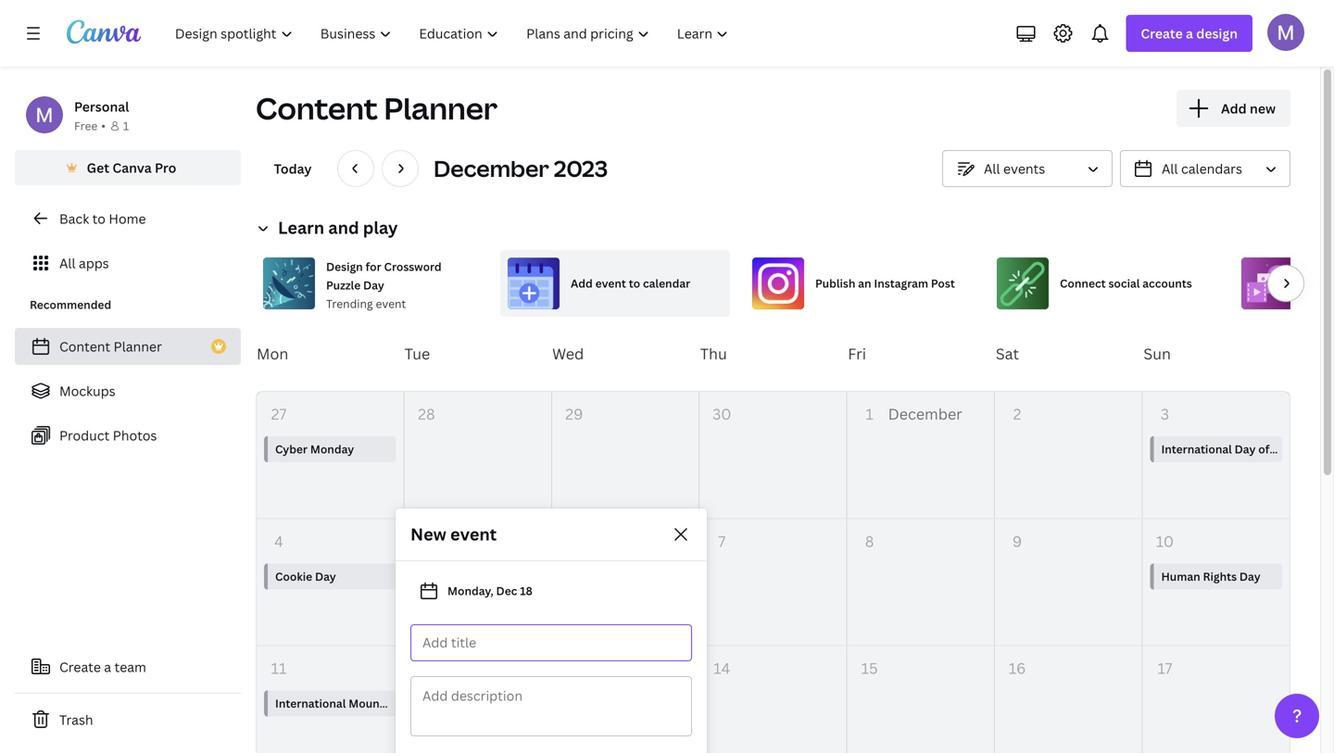 Task type: describe. For each thing, give the bounding box(es) containing it.
international mountain day
[[275, 696, 424, 712]]

All calendars button
[[1121, 150, 1291, 187]]

dec
[[496, 583, 518, 599]]

all for all events
[[984, 160, 1001, 177]]

add new button
[[1177, 90, 1291, 127]]

create a design button
[[1126, 15, 1253, 52]]

events
[[1004, 160, 1046, 177]]

product
[[59, 427, 110, 444]]

create a team button
[[15, 649, 241, 686]]

free
[[74, 118, 98, 133]]

product photos
[[59, 427, 157, 444]]

a for team
[[104, 659, 111, 676]]

day inside row
[[403, 696, 424, 712]]

human rights day
[[1162, 569, 1261, 584]]

human rights day button
[[1151, 564, 1283, 590]]

play
[[363, 216, 398, 239]]

18
[[520, 583, 533, 599]]

apps
[[79, 254, 109, 272]]

tue
[[405, 344, 430, 364]]

design
[[1197, 25, 1238, 42]]

fri
[[848, 344, 867, 364]]

to inside back to home link
[[92, 210, 106, 228]]

Add description text field
[[412, 678, 691, 736]]

to inside add event to calendar group
[[629, 276, 641, 291]]

0 vertical spatial planner
[[384, 88, 498, 128]]

all apps
[[59, 254, 109, 272]]

recommended
[[30, 297, 111, 312]]

canva
[[113, 159, 152, 177]]

monday,
[[448, 583, 494, 599]]

back to home link
[[15, 200, 241, 237]]

personal
[[74, 98, 129, 115]]

learn and play
[[278, 216, 398, 239]]

content planner inside 'list'
[[59, 338, 162, 355]]

wednesday column header
[[552, 317, 700, 391]]

All events button
[[943, 150, 1113, 187]]

cyber
[[275, 442, 308, 457]]

cookie
[[275, 569, 312, 584]]

all apps link
[[15, 245, 241, 282]]

thursday column header
[[700, 317, 847, 391]]

calendar
[[643, 276, 691, 291]]

instagram
[[874, 276, 929, 291]]

day right cookie
[[315, 569, 336, 584]]

mockups
[[59, 382, 116, 400]]

monday, dec 18 button
[[411, 573, 548, 610]]

home
[[109, 210, 146, 228]]

international mountain day button
[[264, 691, 424, 717]]

design
[[326, 259, 363, 274]]

content inside 'list'
[[59, 338, 110, 355]]

get canva pro
[[87, 159, 176, 177]]

today
[[274, 160, 312, 177]]

cyber monday
[[275, 442, 354, 457]]

for
[[366, 259, 382, 274]]

row containing mon
[[256, 317, 1291, 391]]

add for add event to calendar
[[571, 276, 593, 291]]

mountain
[[349, 696, 401, 712]]

rights
[[1204, 569, 1237, 584]]

1 horizontal spatial content
[[256, 88, 378, 128]]

new
[[1250, 100, 1276, 117]]

monday
[[310, 442, 354, 457]]

trash link
[[15, 702, 241, 739]]

human
[[1162, 569, 1201, 584]]

•
[[101, 118, 106, 133]]

wed
[[553, 344, 584, 364]]

sun
[[1144, 344, 1171, 364]]

2023
[[554, 153, 608, 184]]

add event to calendar group
[[500, 250, 730, 317]]

create for create a design
[[1141, 25, 1183, 42]]

1
[[123, 118, 129, 133]]

tuesday column header
[[404, 317, 552, 391]]

row containing cookie day
[[257, 519, 1290, 647]]

content planner link
[[15, 328, 241, 365]]



Task type: locate. For each thing, give the bounding box(es) containing it.
day down for
[[363, 278, 384, 293]]

accounts
[[1143, 276, 1193, 291]]

0 horizontal spatial planner
[[114, 338, 162, 355]]

thu
[[700, 344, 727, 364]]

today button
[[256, 150, 330, 187]]

list containing content planner
[[15, 328, 241, 454]]

0 vertical spatial content planner
[[256, 88, 498, 128]]

get
[[87, 159, 109, 177]]

top level navigation element
[[163, 15, 745, 52]]

trending
[[326, 296, 373, 311]]

content down recommended
[[59, 338, 110, 355]]

a inside button
[[104, 659, 111, 676]]

create
[[1141, 25, 1183, 42], [59, 659, 101, 676]]

monday column header
[[256, 317, 404, 391]]

monday, dec 18
[[448, 583, 533, 599]]

december for december
[[889, 404, 963, 424]]

0 vertical spatial event
[[596, 276, 626, 291]]

0 horizontal spatial december
[[434, 153, 549, 184]]

product photos link
[[15, 417, 241, 454]]

a for design
[[1186, 25, 1194, 42]]

0 horizontal spatial a
[[104, 659, 111, 676]]

day inside design for crossword puzzle day trending event
[[363, 278, 384, 293]]

1 horizontal spatial event
[[450, 523, 497, 546]]

maria williams image
[[1268, 14, 1305, 51]]

puzzle
[[326, 278, 361, 293]]

to left calendar
[[629, 276, 641, 291]]

all events
[[984, 160, 1046, 177]]

december inside december row
[[889, 404, 963, 424]]

connect social accounts
[[1060, 276, 1193, 291]]

0 vertical spatial add
[[1222, 100, 1247, 117]]

0 vertical spatial december
[[434, 153, 549, 184]]

all for all apps
[[59, 254, 76, 272]]

planner up "mockups" link
[[114, 338, 162, 355]]

1 vertical spatial content
[[59, 338, 110, 355]]

planner down 'top level navigation' element
[[384, 88, 498, 128]]

publish
[[816, 276, 856, 291]]

sunday column header
[[1143, 317, 1291, 391]]

0 horizontal spatial event
[[376, 296, 406, 311]]

all
[[984, 160, 1001, 177], [1162, 160, 1178, 177], [59, 254, 76, 272]]

1 vertical spatial december
[[889, 404, 963, 424]]

1 horizontal spatial all
[[984, 160, 1001, 177]]

0 horizontal spatial create
[[59, 659, 101, 676]]

content planner
[[256, 88, 498, 128], [59, 338, 162, 355]]

1 horizontal spatial create
[[1141, 25, 1183, 42]]

add inside add new button
[[1222, 100, 1247, 117]]

december left 2023
[[434, 153, 549, 184]]

2 vertical spatial event
[[450, 523, 497, 546]]

add for add new
[[1222, 100, 1247, 117]]

social
[[1109, 276, 1140, 291]]

0 vertical spatial to
[[92, 210, 106, 228]]

new event
[[411, 523, 497, 546]]

1 vertical spatial to
[[629, 276, 641, 291]]

a left team
[[104, 659, 111, 676]]

1 vertical spatial event
[[376, 296, 406, 311]]

0 horizontal spatial to
[[92, 210, 106, 228]]

international mountain day row
[[257, 647, 1290, 754]]

all inside 'link'
[[59, 254, 76, 272]]

create left design
[[1141, 25, 1183, 42]]

add up "wed"
[[571, 276, 593, 291]]

event inside design for crossword puzzle day trending event
[[376, 296, 406, 311]]

december for december 2023
[[434, 153, 549, 184]]

back
[[59, 210, 89, 228]]

december
[[434, 153, 549, 184], [889, 404, 963, 424]]

post
[[931, 276, 955, 291]]

create left team
[[59, 659, 101, 676]]

get canva pro button
[[15, 150, 241, 185]]

publish an instagram post
[[816, 276, 955, 291]]

pro
[[155, 159, 176, 177]]

add event to calendar
[[571, 276, 691, 291]]

1 horizontal spatial planner
[[384, 88, 498, 128]]

0 vertical spatial content
[[256, 88, 378, 128]]

photos
[[113, 427, 157, 444]]

create for create a team
[[59, 659, 101, 676]]

calendars
[[1182, 160, 1243, 177]]

and
[[328, 216, 359, 239]]

list
[[15, 328, 241, 454]]

learn
[[278, 216, 325, 239]]

1 horizontal spatial content planner
[[256, 88, 498, 128]]

1 vertical spatial planner
[[114, 338, 162, 355]]

mockups link
[[15, 373, 241, 410]]

a
[[1186, 25, 1194, 42], [104, 659, 111, 676]]

cookie day
[[275, 569, 336, 584]]

all for all calendars
[[1162, 160, 1178, 177]]

event left calendar
[[596, 276, 626, 291]]

cookie day button
[[264, 564, 396, 590]]

0 horizontal spatial content planner
[[59, 338, 162, 355]]

saturday column header
[[995, 317, 1143, 391]]

1 vertical spatial content planner
[[59, 338, 162, 355]]

event
[[596, 276, 626, 291], [376, 296, 406, 311], [450, 523, 497, 546]]

create inside 'create a design' dropdown button
[[1141, 25, 1183, 42]]

1 horizontal spatial add
[[1222, 100, 1247, 117]]

content up today button
[[256, 88, 378, 128]]

all calendars
[[1162, 160, 1243, 177]]

planner inside 'list'
[[114, 338, 162, 355]]

event for add
[[596, 276, 626, 291]]

a inside dropdown button
[[1186, 25, 1194, 42]]

mon
[[257, 344, 289, 364]]

add
[[1222, 100, 1247, 117], [571, 276, 593, 291]]

event inside group
[[596, 276, 626, 291]]

0 horizontal spatial all
[[59, 254, 76, 272]]

event for new
[[450, 523, 497, 546]]

crossword
[[384, 259, 442, 274]]

2 horizontal spatial event
[[596, 276, 626, 291]]

0 horizontal spatial add
[[571, 276, 593, 291]]

add new
[[1222, 100, 1276, 117]]

content
[[256, 88, 378, 128], [59, 338, 110, 355]]

december row
[[257, 392, 1290, 519]]

0 horizontal spatial content
[[59, 338, 110, 355]]

2 horizontal spatial all
[[1162, 160, 1178, 177]]

a left design
[[1186, 25, 1194, 42]]

to
[[92, 210, 106, 228], [629, 276, 641, 291]]

create a team
[[59, 659, 146, 676]]

1 vertical spatial create
[[59, 659, 101, 676]]

1 horizontal spatial december
[[889, 404, 963, 424]]

to right back
[[92, 210, 106, 228]]

day right rights
[[1240, 569, 1261, 584]]

1 vertical spatial a
[[104, 659, 111, 676]]

create a design
[[1141, 25, 1238, 42]]

0 vertical spatial create
[[1141, 25, 1183, 42]]

event right new
[[450, 523, 497, 546]]

trash
[[59, 711, 93, 729]]

all left events
[[984, 160, 1001, 177]]

learn and play button
[[248, 209, 1291, 250]]

free •
[[74, 118, 106, 133]]

0 vertical spatial row
[[256, 317, 1291, 391]]

sat
[[996, 344, 1020, 364]]

1 vertical spatial row
[[257, 519, 1290, 647]]

an
[[858, 276, 872, 291]]

Add title text field
[[423, 626, 680, 661]]

create inside create a team button
[[59, 659, 101, 676]]

add inside add event to calendar group
[[571, 276, 593, 291]]

new
[[411, 523, 447, 546]]

december down friday column header
[[889, 404, 963, 424]]

day right mountain
[[403, 696, 424, 712]]

december 2023
[[434, 153, 608, 184]]

add left new
[[1222, 100, 1247, 117]]

event down for
[[376, 296, 406, 311]]

cyber monday button
[[264, 437, 396, 462]]

international
[[275, 696, 346, 712]]

team
[[114, 659, 146, 676]]

0 vertical spatial a
[[1186, 25, 1194, 42]]

1 horizontal spatial to
[[629, 276, 641, 291]]

all left calendars
[[1162, 160, 1178, 177]]

design for crossword puzzle day trending event
[[326, 259, 442, 311]]

row
[[256, 317, 1291, 391], [257, 519, 1290, 647]]

1 horizontal spatial a
[[1186, 25, 1194, 42]]

day
[[363, 278, 384, 293], [315, 569, 336, 584], [1240, 569, 1261, 584], [403, 696, 424, 712]]

back to home
[[59, 210, 146, 228]]

connect
[[1060, 276, 1106, 291]]

planner
[[384, 88, 498, 128], [114, 338, 162, 355]]

all left apps
[[59, 254, 76, 272]]

1 vertical spatial add
[[571, 276, 593, 291]]

friday column header
[[847, 317, 995, 391]]



Task type: vqa. For each thing, say whether or not it's contained in the screenshot.
Free
yes



